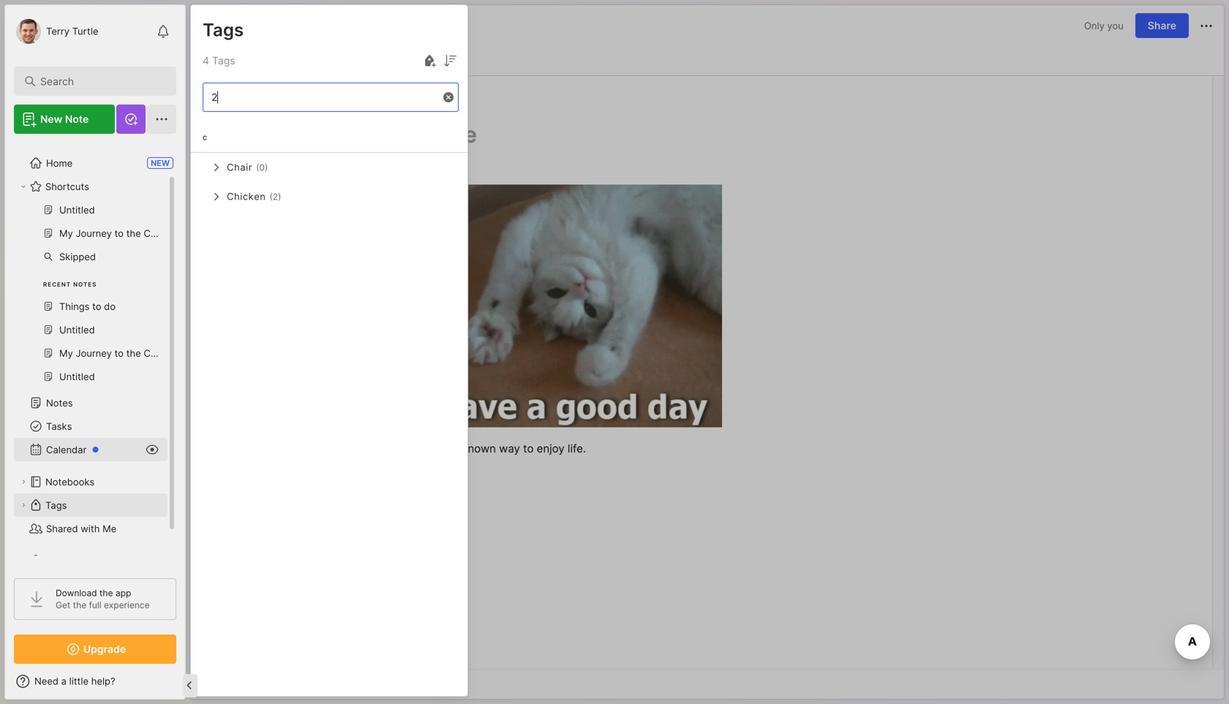 Task type: describe. For each thing, give the bounding box(es) containing it.
Sort field
[[441, 52, 459, 70]]

note window element
[[190, 4, 1225, 701]]

calendar
[[46, 445, 87, 456]]

shared with me link
[[14, 518, 168, 541]]

shortcuts
[[45, 181, 89, 192]]

) for chicken
[[278, 192, 281, 202]]

add a reminder image
[[200, 676, 217, 694]]

0 vertical spatial the
[[100, 589, 113, 599]]

none search field inside main element
[[40, 72, 157, 90]]

share
[[1148, 19, 1177, 32]]

recent
[[43, 281, 71, 288]]

Find tags… text field
[[203, 87, 439, 107]]

create new tag image
[[421, 52, 438, 70]]

chair
[[227, 162, 253, 173]]

upgrade
[[83, 644, 126, 656]]

with
[[81, 524, 100, 535]]

experience
[[104, 601, 150, 611]]

tags button
[[14, 494, 168, 518]]

only you
[[1085, 20, 1124, 31]]

on
[[260, 55, 273, 67]]

full
[[89, 601, 101, 611]]

shared with me
[[46, 524, 117, 535]]

notes link
[[14, 392, 168, 415]]

4
[[203, 55, 209, 67]]

row group containing chair
[[191, 124, 468, 232]]

expand note image
[[201, 17, 219, 34]]

edited
[[226, 55, 258, 67]]

app
[[116, 589, 131, 599]]

tasks button
[[14, 415, 168, 438]]

new
[[40, 113, 62, 126]]

notes inside "recent notes" group
[[73, 281, 97, 288]]

0
[[259, 163, 265, 173]]

arrow image for chicken
[[207, 188, 225, 206]]

recent notes group
[[14, 198, 168, 397]]

arrow image for chair
[[207, 159, 225, 176]]

turtle
[[72, 26, 98, 37]]

recent notes
[[43, 281, 97, 288]]

Note Editor text field
[[191, 75, 1225, 670]]

calendar button
[[14, 438, 168, 462]]

you
[[1108, 20, 1124, 31]]

0 horizontal spatial the
[[73, 601, 87, 611]]

upgrade button
[[14, 635, 176, 665]]

chicken ( 2 )
[[227, 191, 281, 202]]

2023
[[314, 55, 339, 67]]

download the app get the full experience
[[56, 589, 150, 611]]

21,
[[297, 55, 311, 67]]



Task type: locate. For each thing, give the bounding box(es) containing it.
notes up tasks
[[46, 398, 73, 409]]

(
[[256, 163, 259, 173], [270, 192, 273, 202]]

0 horizontal spatial notes
[[46, 398, 73, 409]]

get
[[56, 601, 70, 611]]

1 vertical spatial (
[[270, 192, 273, 202]]

) right "chicken" on the left top
[[278, 192, 281, 202]]

notebooks link
[[14, 471, 168, 494]]

last
[[203, 55, 224, 67]]

new
[[151, 158, 170, 168]]

tasks
[[46, 421, 72, 432]]

notebooks
[[45, 477, 95, 488]]

tree containing home
[[5, 143, 185, 582]]

Account field
[[14, 17, 98, 46]]

tags inside button
[[45, 500, 67, 511]]

expand tags image
[[19, 501, 28, 510]]

1 horizontal spatial )
[[278, 192, 281, 202]]

0 horizontal spatial (
[[256, 163, 259, 173]]

notes right recent
[[73, 281, 97, 288]]

nov
[[275, 55, 295, 67]]

expand notebooks image
[[19, 478, 28, 487]]

terry
[[46, 26, 70, 37]]

( inside chair ( 0 )
[[256, 163, 259, 173]]

( for chair
[[256, 163, 259, 173]]

1 vertical spatial the
[[73, 601, 87, 611]]

0 horizontal spatial )
[[265, 163, 268, 173]]

row group
[[191, 124, 468, 232]]

2 vertical spatial tags
[[45, 500, 67, 511]]

0 vertical spatial arrow image
[[207, 159, 225, 176]]

0 vertical spatial notes
[[73, 281, 97, 288]]

1 vertical spatial arrow image
[[207, 188, 225, 206]]

main element
[[0, 0, 190, 705]]

tree
[[5, 143, 185, 582]]

tags up shared
[[45, 500, 67, 511]]

0 vertical spatial tags
[[203, 19, 244, 41]]

click to collapse image
[[185, 678, 196, 695]]

2 arrow image from the top
[[207, 188, 225, 206]]

need
[[34, 676, 59, 688]]

the up full
[[100, 589, 113, 599]]

( for chicken
[[270, 192, 273, 202]]

the down download
[[73, 601, 87, 611]]

1 vertical spatial notes
[[46, 398, 73, 409]]

1 horizontal spatial the
[[100, 589, 113, 599]]

) inside chair ( 0 )
[[265, 163, 268, 173]]

arrow image
[[207, 159, 225, 176], [207, 188, 225, 206]]

download
[[56, 589, 97, 599]]

shortcuts button
[[14, 175, 168, 198]]

1 horizontal spatial (
[[270, 192, 273, 202]]

0 vertical spatial (
[[256, 163, 259, 173]]

tags
[[203, 19, 244, 41], [212, 55, 235, 67], [45, 500, 67, 511]]

4 tags
[[203, 55, 235, 67]]

a
[[61, 676, 67, 688]]

)
[[265, 163, 268, 173], [278, 192, 281, 202]]

WHAT'S NEW field
[[5, 671, 185, 694]]

1 arrow image from the top
[[207, 159, 225, 176]]

share button
[[1136, 13, 1190, 38]]

home
[[46, 158, 73, 169]]

chicken
[[227, 191, 266, 202]]

) inside chicken ( 2 )
[[278, 192, 281, 202]]

1 vertical spatial )
[[278, 192, 281, 202]]

0 vertical spatial )
[[265, 163, 268, 173]]

Search text field
[[40, 75, 157, 89]]

1 vertical spatial tags
[[212, 55, 235, 67]]

note
[[65, 113, 89, 126]]

new note
[[40, 113, 89, 126]]

the
[[100, 589, 113, 599], [73, 601, 87, 611]]

c
[[203, 134, 207, 142]]

little
[[69, 676, 89, 688]]

me
[[103, 524, 117, 535]]

last edited on nov 21, 2023
[[203, 55, 339, 67]]

tags right 4
[[212, 55, 235, 67]]

) for chair
[[265, 163, 268, 173]]

only
[[1085, 20, 1105, 31]]

chair ( 0 )
[[227, 162, 268, 173]]

( right chair
[[256, 163, 259, 173]]

notes inside notes link
[[46, 398, 73, 409]]

( right "chicken" on the left top
[[270, 192, 273, 202]]

sort options image
[[441, 52, 459, 70]]

help?
[[91, 676, 115, 688]]

( inside chicken ( 2 )
[[270, 192, 273, 202]]

need a little help?
[[34, 676, 115, 688]]

notes
[[73, 281, 97, 288], [46, 398, 73, 409]]

arrow image left "chicken" on the left top
[[207, 188, 225, 206]]

None search field
[[40, 72, 157, 90]]

1 horizontal spatial notes
[[73, 281, 97, 288]]

shared
[[46, 524, 78, 535]]

arrow image left chair
[[207, 159, 225, 176]]

tags up 4 tags
[[203, 19, 244, 41]]

2
[[273, 192, 278, 202]]

) right chair
[[265, 163, 268, 173]]

tree inside main element
[[5, 143, 185, 582]]

terry turtle
[[46, 26, 98, 37]]



Task type: vqa. For each thing, say whether or not it's contained in the screenshot.
rightmost More actions icon
no



